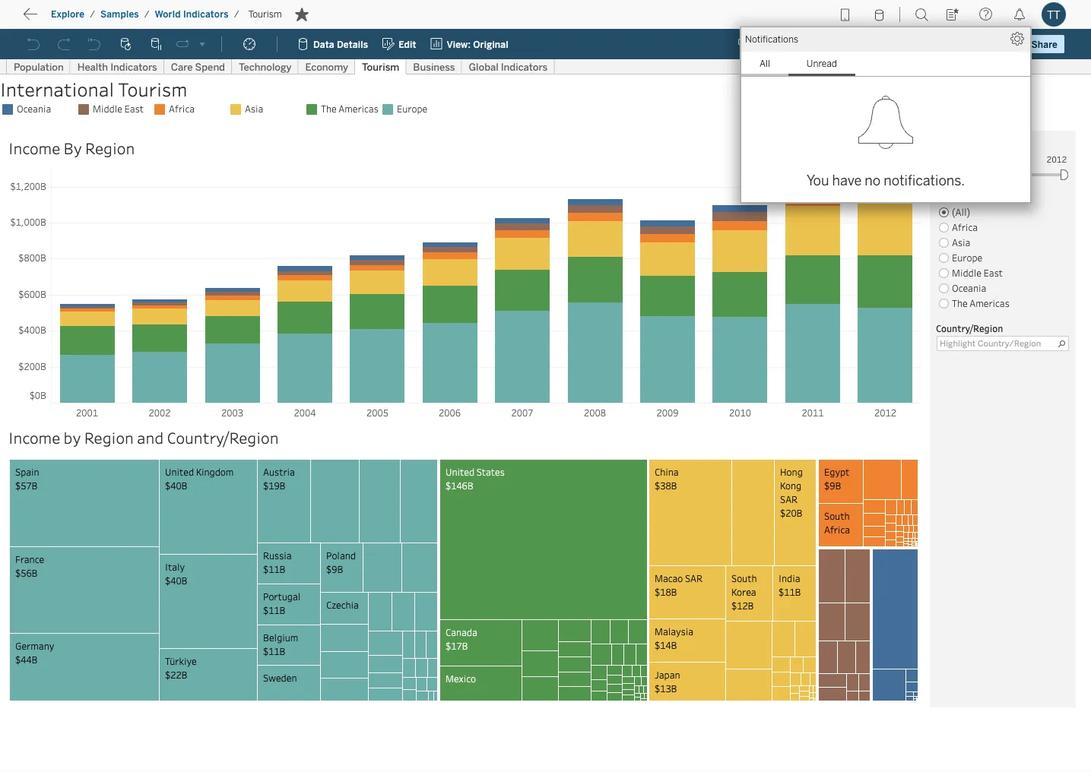 Task type: vqa. For each thing, say whether or not it's contained in the screenshot.
User notifications tab tab list
yes



Task type: describe. For each thing, give the bounding box(es) containing it.
user settings icon image
[[1011, 32, 1025, 46]]

tourism
[[248, 9, 282, 20]]

samples link
[[100, 8, 140, 21]]

explore
[[51, 9, 85, 20]]

notifications
[[745, 34, 799, 45]]

notifications dialog
[[741, 27, 1031, 203]]

skip
[[40, 12, 65, 26]]

world indicators link
[[154, 8, 229, 21]]

you have no notifications.
[[807, 173, 965, 189]]

have
[[833, 173, 862, 189]]

to
[[68, 12, 81, 26]]

user notifications tab tab list
[[742, 52, 1031, 77]]

no
[[865, 173, 881, 189]]



Task type: locate. For each thing, give the bounding box(es) containing it.
/
[[90, 9, 95, 20], [144, 9, 149, 20], [234, 9, 239, 20]]

2 / from the left
[[144, 9, 149, 20]]

world
[[155, 9, 181, 20]]

3 / from the left
[[234, 9, 239, 20]]

/ left world
[[144, 9, 149, 20]]

1 / from the left
[[90, 9, 95, 20]]

explore / samples / world indicators /
[[51, 9, 239, 20]]

/ right 'to'
[[90, 9, 95, 20]]

notifications.
[[884, 173, 965, 189]]

tourism element
[[244, 9, 287, 20]]

2 horizontal spatial /
[[234, 9, 239, 20]]

explore link
[[50, 8, 85, 21]]

skip to content link
[[37, 9, 155, 29]]

0 horizontal spatial /
[[90, 9, 95, 20]]

1 horizontal spatial /
[[144, 9, 149, 20]]

skip to content
[[40, 12, 131, 26]]

content
[[84, 12, 131, 26]]

/ left 'tourism' element
[[234, 9, 239, 20]]

samples
[[100, 9, 139, 20]]

user notifications bell icon image
[[856, 92, 917, 153]]

you
[[807, 173, 829, 189]]

unread
[[807, 58, 837, 69]]

indicators
[[183, 9, 229, 20]]

all
[[760, 58, 770, 69]]



